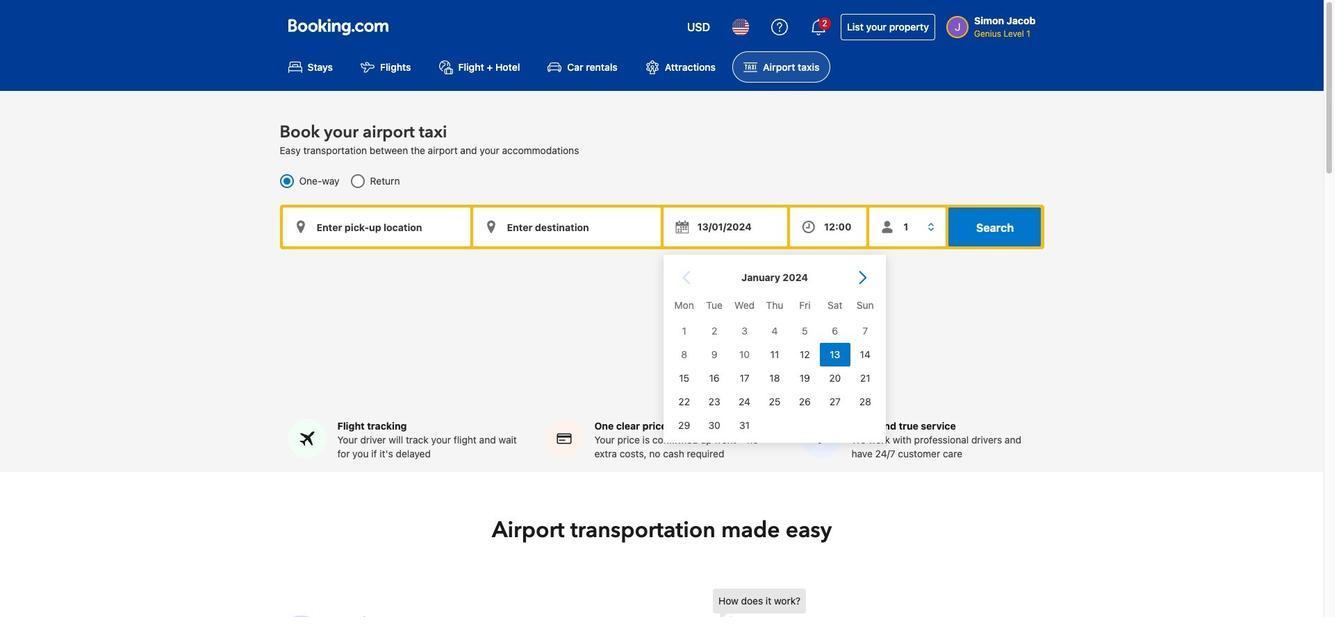 Task type: describe. For each thing, give the bounding box(es) containing it.
0 horizontal spatial booking airport taxi image
[[276, 617, 326, 618]]

Enter pick-up location text field
[[283, 208, 470, 247]]



Task type: locate. For each thing, give the bounding box(es) containing it.
booking.com online hotel reservations image
[[288, 19, 388, 35]]

Enter destination text field
[[473, 208, 661, 247]]

booking airport taxi image
[[713, 590, 1005, 618], [276, 617, 326, 618]]

1 horizontal spatial booking airport taxi image
[[713, 590, 1005, 618]]



Task type: vqa. For each thing, say whether or not it's contained in the screenshot.
"Booking.com Online Hotel Reservations" image
yes



